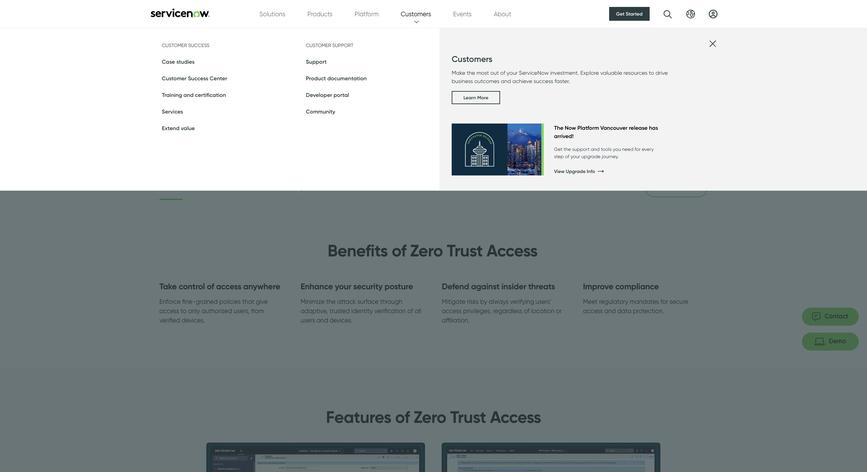 Task type: describe. For each thing, give the bounding box(es) containing it.
services link
[[162, 108, 183, 115]]

of inside get the support and tools you need for every step of your upgrade journey.
[[565, 154, 570, 159]]

support inside get the support and tools you need for every step of your upgrade journey.
[[572, 146, 590, 152]]

community link
[[306, 108, 335, 115]]

investment.
[[550, 70, 579, 76]]

make the most out of your servicenow investment. explore valuable resources to drive business outcomes and achieve success faster.
[[452, 70, 668, 84]]

and inside get the support and tools you need for every step of your upgrade journey.
[[591, 146, 600, 152]]

product
[[306, 75, 326, 82]]

platform button
[[355, 9, 379, 19]]

servicenow
[[519, 70, 549, 76]]

of inside make the most out of your servicenow investment. explore valuable resources to drive business outcomes and achieve success faster.
[[501, 70, 506, 76]]

business
[[452, 78, 473, 84]]

support link
[[306, 58, 327, 65]]

customer success center
[[162, 75, 227, 82]]

out
[[491, 70, 499, 76]]

tools
[[601, 146, 612, 152]]

journey.
[[602, 154, 619, 159]]

case studies link
[[162, 58, 195, 65]]

info
[[587, 168, 595, 175]]

need
[[622, 146, 634, 152]]

about
[[494, 10, 512, 17]]

customer success center link
[[162, 75, 227, 82]]

extend
[[162, 125, 180, 132]]

upgrade
[[566, 168, 586, 175]]

drive
[[656, 70, 668, 76]]

extend value link
[[162, 125, 195, 132]]

0 vertical spatial support
[[332, 43, 354, 48]]

center
[[210, 75, 227, 82]]

learn more
[[464, 95, 489, 101]]

customer for customer support
[[306, 43, 331, 48]]

the
[[554, 124, 564, 131]]

training and certification link
[[162, 91, 226, 98]]

case studies
[[162, 58, 195, 65]]

get the support and tools you need for every step of your upgrade journey.
[[554, 146, 654, 159]]

training and certification
[[162, 91, 226, 98]]

resources
[[624, 70, 648, 76]]

value
[[181, 125, 195, 132]]

you
[[613, 146, 621, 152]]

to
[[649, 70, 654, 76]]

developer portal
[[306, 91, 349, 98]]

valuable
[[601, 70, 623, 76]]

achieve
[[513, 78, 533, 84]]

outcomes
[[475, 78, 500, 84]]

developer portal link
[[306, 91, 349, 98]]

explore
[[581, 70, 599, 76]]

0 vertical spatial customers
[[401, 10, 431, 17]]

1 vertical spatial customers
[[452, 54, 493, 64]]

events
[[453, 10, 472, 17]]

vancouver
[[601, 124, 628, 131]]



Task type: vqa. For each thing, say whether or not it's contained in the screenshot.
Platform to the left
yes



Task type: locate. For each thing, give the bounding box(es) containing it.
platform
[[355, 10, 379, 17], [578, 124, 599, 131]]

0 horizontal spatial customers
[[401, 10, 431, 17]]

customer for customer success center
[[162, 75, 187, 82]]

services
[[162, 108, 183, 115]]

your up achieve
[[507, 70, 518, 76]]

view upgrade info
[[554, 168, 595, 175]]

1 horizontal spatial and
[[501, 78, 511, 84]]

the inside make the most out of your servicenow investment. explore valuable resources to drive business outcomes and achieve success faster.
[[467, 70, 475, 76]]

release
[[629, 124, 648, 131]]

support
[[306, 58, 327, 65]]

solutions button
[[260, 9, 285, 19]]

product documentation
[[306, 75, 367, 82]]

support
[[332, 43, 354, 48], [572, 146, 590, 152]]

success
[[188, 75, 208, 82]]

most
[[477, 70, 489, 76]]

more
[[477, 95, 489, 101]]

about button
[[494, 9, 512, 19]]

the up step
[[564, 146, 571, 152]]

0 horizontal spatial success
[[188, 43, 210, 48]]

0 vertical spatial get
[[616, 11, 625, 17]]

the
[[467, 70, 475, 76], [564, 146, 571, 152]]

1 vertical spatial of
[[565, 154, 570, 159]]

view upgrade info link
[[554, 164, 676, 179]]

success
[[188, 43, 210, 48], [534, 78, 554, 84]]

get up step
[[554, 146, 563, 152]]

customer
[[162, 43, 187, 48], [306, 43, 331, 48], [162, 75, 187, 82]]

and right training
[[184, 91, 194, 98]]

for
[[635, 146, 641, 152]]

0 horizontal spatial platform
[[355, 10, 379, 17]]

1 horizontal spatial success
[[534, 78, 554, 84]]

0 vertical spatial the
[[467, 70, 475, 76]]

servicenow image
[[150, 8, 210, 17]]

2 horizontal spatial and
[[591, 146, 600, 152]]

studies
[[176, 58, 195, 65]]

1 vertical spatial and
[[184, 91, 194, 98]]

1 vertical spatial get
[[554, 146, 563, 152]]

customers button
[[401, 9, 431, 19]]

customer up case studies 'link'
[[162, 43, 187, 48]]

customer up training
[[162, 75, 187, 82]]

of right step
[[565, 154, 570, 159]]

1 horizontal spatial of
[[565, 154, 570, 159]]

the for customers
[[467, 70, 475, 76]]

1 vertical spatial the
[[564, 146, 571, 152]]

customer up support
[[306, 43, 331, 48]]

products button
[[308, 9, 333, 19]]

of
[[501, 70, 506, 76], [565, 154, 570, 159]]

1 horizontal spatial your
[[571, 154, 580, 159]]

0 vertical spatial of
[[501, 70, 506, 76]]

and left achieve
[[501, 78, 511, 84]]

go to servicenow account image
[[709, 10, 718, 18]]

step
[[554, 154, 564, 159]]

and
[[501, 78, 511, 84], [184, 91, 194, 98], [591, 146, 600, 152]]

support up documentation at the top left of page
[[332, 43, 354, 48]]

get inside get the support and tools you need for every step of your upgrade journey.
[[554, 146, 563, 152]]

1 horizontal spatial the
[[564, 146, 571, 152]]

get left started
[[616, 11, 625, 17]]

0 vertical spatial and
[[501, 78, 511, 84]]

solutions
[[260, 10, 285, 17]]

your
[[507, 70, 518, 76], [571, 154, 580, 159]]

has
[[649, 124, 658, 131]]

your up upgrade
[[571, 154, 580, 159]]

learn
[[464, 95, 476, 101]]

0 horizontal spatial the
[[467, 70, 475, 76]]

product documentation link
[[306, 75, 367, 82]]

customer support
[[306, 43, 354, 48]]

case
[[162, 58, 175, 65]]

get
[[616, 11, 625, 17], [554, 146, 563, 152]]

0 horizontal spatial of
[[501, 70, 506, 76]]

1 vertical spatial platform
[[578, 124, 599, 131]]

0 vertical spatial your
[[507, 70, 518, 76]]

1 vertical spatial support
[[572, 146, 590, 152]]

success inside make the most out of your servicenow investment. explore valuable resources to drive business outcomes and achieve success faster.
[[534, 78, 554, 84]]

developer
[[306, 91, 332, 98]]

and up upgrade
[[591, 146, 600, 152]]

products
[[308, 10, 333, 17]]

platform inside the now platform vancouver release has arrived!
[[578, 124, 599, 131]]

of right 'out'
[[501, 70, 506, 76]]

get for get the support and tools you need for every step of your upgrade journey.
[[554, 146, 563, 152]]

the left most
[[467, 70, 475, 76]]

extend value
[[162, 125, 195, 132]]

started
[[626, 11, 643, 17]]

1 vertical spatial success
[[534, 78, 554, 84]]

documentation
[[327, 75, 367, 82]]

success down servicenow
[[534, 78, 554, 84]]

and inside make the most out of your servicenow investment. explore valuable resources to drive business outcomes and achieve success faster.
[[501, 78, 511, 84]]

the inside get the support and tools you need for every step of your upgrade journey.
[[564, 146, 571, 152]]

customer for customer success
[[162, 43, 187, 48]]

community
[[306, 108, 335, 115]]

portal
[[334, 91, 349, 98]]

get started link
[[610, 7, 650, 21]]

1 horizontal spatial support
[[572, 146, 590, 152]]

view
[[554, 168, 565, 175]]

get for get started
[[616, 11, 625, 17]]

2 vertical spatial and
[[591, 146, 600, 152]]

the for the now platform vancouver release has arrived!
[[564, 146, 571, 152]]

0 horizontal spatial and
[[184, 91, 194, 98]]

every
[[642, 146, 654, 152]]

learn more link
[[452, 91, 500, 104]]

certification
[[195, 91, 226, 98]]

0 horizontal spatial your
[[507, 70, 518, 76]]

arrived!
[[554, 133, 574, 140]]

make
[[452, 70, 466, 76]]

upgrade
[[582, 154, 601, 159]]

now
[[565, 124, 576, 131]]

0 vertical spatial platform
[[355, 10, 379, 17]]

0 vertical spatial success
[[188, 43, 210, 48]]

the now platform vancouver release has arrived!
[[554, 124, 658, 140]]

0 horizontal spatial get
[[554, 146, 563, 152]]

customers
[[401, 10, 431, 17], [452, 54, 493, 64]]

get started
[[616, 11, 643, 17]]

events button
[[453, 9, 472, 19]]

your inside make the most out of your servicenow investment. explore valuable resources to drive business outcomes and achieve success faster.
[[507, 70, 518, 76]]

your inside get the support and tools you need for every step of your upgrade journey.
[[571, 154, 580, 159]]

faster.
[[555, 78, 570, 84]]

success up studies
[[188, 43, 210, 48]]

support up upgrade
[[572, 146, 590, 152]]

1 horizontal spatial customers
[[452, 54, 493, 64]]

1 vertical spatial your
[[571, 154, 580, 159]]

training
[[162, 91, 182, 98]]

0 horizontal spatial support
[[332, 43, 354, 48]]

customer success
[[162, 43, 210, 48]]

1 horizontal spatial get
[[616, 11, 625, 17]]

1 horizontal spatial platform
[[578, 124, 599, 131]]



